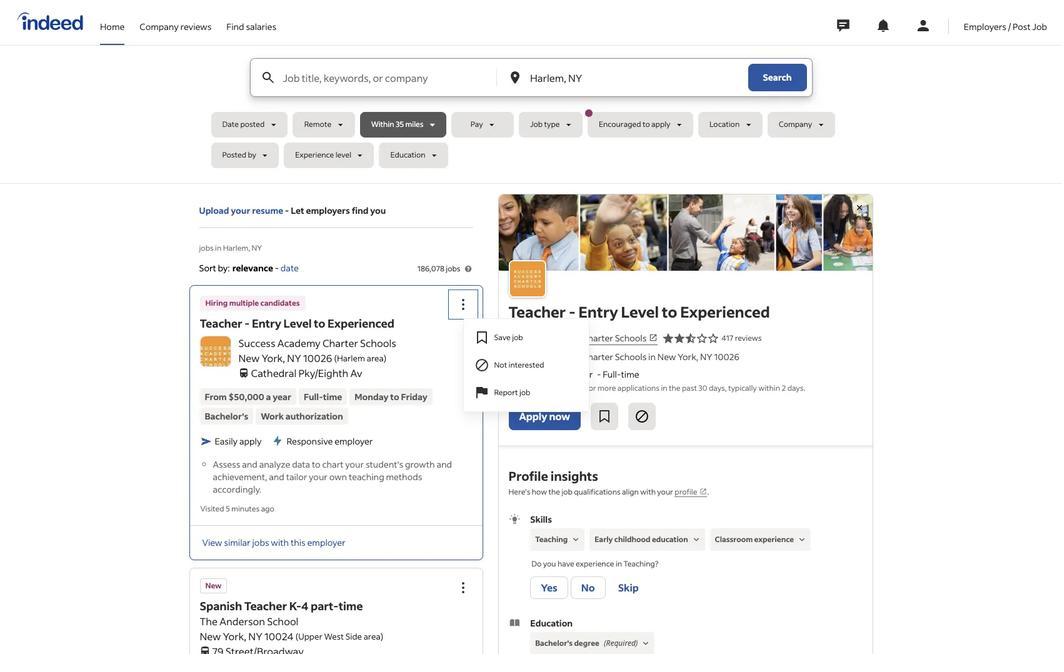 Task type: describe. For each thing, give the bounding box(es) containing it.
experience level
[[295, 150, 352, 160]]

degree
[[575, 639, 600, 648]]

1 vertical spatial the
[[549, 488, 561, 497]]

spanish teacher k-4 part-time button
[[200, 598, 363, 613]]

success for new
[[509, 351, 541, 363]]

close job details image
[[852, 200, 867, 215]]

accordingly.
[[213, 484, 262, 496]]

bachelor's for bachelor's
[[205, 411, 248, 423]]

job type button
[[519, 112, 583, 138]]

no
[[582, 581, 595, 595]]

have
[[558, 559, 575, 569]]

harlem,
[[223, 243, 250, 253]]

visited 5 minutes ago
[[201, 504, 275, 514]]

upload
[[199, 205, 229, 216]]

align
[[623, 488, 639, 497]]

in left past
[[662, 384, 668, 393]]

academy for new
[[543, 351, 581, 363]]

search button
[[749, 64, 807, 91]]

1 horizontal spatial teacher
[[244, 598, 287, 613]]

1 horizontal spatial teacher - entry level to experienced
[[509, 302, 771, 322]]

0 horizontal spatial and
[[242, 459, 258, 471]]

0 horizontal spatial jobs
[[199, 243, 214, 253]]

to up success academy charter schools new york, ny 10026 ( harlem area )
[[314, 316, 326, 331]]

chart
[[322, 459, 344, 471]]

job actions image
[[456, 297, 471, 312]]

0 horizontal spatial apply
[[240, 435, 262, 447]]

minutes
[[232, 504, 260, 514]]

charter up success academy charter schools in new york, ny 10026
[[583, 332, 614, 344]]

1 horizontal spatial entry
[[579, 302, 619, 322]]

transit information image for new york, ny 10024
[[200, 644, 210, 654]]

1 vertical spatial missing qualification image
[[641, 638, 652, 650]]

0 horizontal spatial experienced
[[328, 316, 395, 331]]

search
[[764, 71, 792, 83]]

the
[[200, 615, 218, 628]]

job type
[[530, 120, 560, 129]]

apply now
[[520, 410, 571, 423]]

) inside success academy charter schools new york, ny 10026 ( harlem area )
[[384, 353, 387, 364]]

1 horizontal spatial education
[[531, 618, 573, 630]]

$50,000 for from $50,000 a year - full-time
[[532, 369, 567, 380]]

new inside the anderson school new york, ny 10024 ( upper west side area )
[[200, 630, 221, 643]]

this
[[291, 537, 306, 549]]

yes button
[[531, 577, 569, 600]]

company for company
[[779, 120, 813, 129]]

post
[[1014, 20, 1031, 32]]

salaries
[[246, 20, 277, 32]]

find
[[352, 205, 369, 216]]

ny inside the anderson school new york, ny 10024 ( upper west side area )
[[249, 630, 263, 643]]

interested
[[509, 361, 545, 370]]

to inside "popup button"
[[643, 120, 650, 129]]

success academy charter schools link
[[509, 331, 658, 345]]

ny down 2.5 out of 5 stars. link to 417 company reviews (opens in a new tab) image
[[701, 351, 713, 363]]

0 horizontal spatial experience
[[576, 559, 615, 569]]

candidates
[[261, 299, 300, 308]]

teacher - entry level to experienced group
[[450, 291, 590, 413]]

to left the 75%
[[565, 384, 572, 393]]

company reviews
[[140, 20, 212, 32]]

notifications unread count 0 image
[[876, 18, 891, 33]]

cathedral
[[251, 367, 297, 380]]

here's
[[509, 488, 531, 497]]

education
[[652, 535, 689, 544]]

ny right harlem,
[[252, 243, 262, 253]]

hiring
[[206, 299, 228, 308]]

success academy charter schools new york, ny 10026 ( harlem area )
[[239, 337, 397, 365]]

teaching
[[349, 471, 385, 483]]

(required)
[[604, 638, 638, 649]]

new down 2.5 out of 5 stars. link to 417 company reviews (opens in a new tab) image
[[658, 351, 677, 363]]

responsive
[[287, 436, 333, 448]]

none search field containing search
[[211, 58, 852, 173]]

0 horizontal spatial level
[[284, 316, 312, 331]]

1 vertical spatial with
[[271, 537, 289, 549]]

av
[[351, 367, 363, 380]]

4
[[302, 598, 309, 613]]

monday
[[355, 391, 389, 403]]

2
[[782, 384, 787, 393]]

your up the teaching
[[346, 459, 364, 471]]

bachelor's for bachelor's degree (required)
[[536, 639, 573, 648]]

cathedral pky/eighth av
[[251, 367, 363, 380]]

or
[[589, 384, 597, 393]]

ny inside success academy charter schools new york, ny 10026 ( harlem area )
[[287, 352, 301, 365]]

new up spanish
[[206, 581, 222, 590]]

1 vertical spatial employer
[[307, 537, 346, 549]]

reviews for 417 reviews
[[736, 333, 762, 343]]

employers / post job
[[965, 20, 1048, 32]]

ago
[[261, 504, 275, 514]]

pay button
[[452, 112, 514, 138]]

view similar jobs with this employer
[[202, 537, 346, 549]]

- down multiple
[[245, 316, 250, 331]]

1 horizontal spatial and
[[269, 471, 285, 483]]

own
[[330, 471, 347, 483]]

2.5 out of 5 stars. link to 417 company reviews (opens in a new tab) image
[[663, 331, 720, 346]]

employers
[[306, 205, 350, 216]]

in left harlem,
[[215, 243, 222, 253]]

skills
[[531, 514, 552, 526]]

experience inside the 'classroom experience' button
[[755, 535, 795, 544]]

417 reviews
[[722, 333, 762, 343]]

- left let at left
[[285, 205, 289, 216]]

your right upload
[[231, 205, 251, 216]]

applications
[[618, 384, 660, 393]]

full-time
[[304, 391, 342, 403]]

from $50,000 a year - full-time
[[509, 369, 640, 380]]

find salaries link
[[227, 0, 277, 43]]

schools up success academy charter schools in new york, ny 10026
[[615, 332, 647, 344]]

qualifications
[[575, 488, 621, 497]]

1 vertical spatial full-
[[304, 391, 323, 403]]

side
[[346, 631, 362, 642]]

hiring multiple candidates
[[206, 299, 300, 308]]

within 35 miles button
[[360, 112, 447, 138]]

charter for new
[[583, 351, 614, 363]]

1 horizontal spatial experienced
[[681, 302, 771, 322]]

10024
[[265, 630, 294, 643]]

2 horizontal spatial teacher
[[509, 302, 566, 322]]

experience
[[295, 150, 334, 160]]

student's
[[366, 459, 404, 471]]

0 horizontal spatial entry
[[252, 316, 282, 331]]

home link
[[100, 0, 125, 43]]

let
[[291, 205, 304, 216]]

0 horizontal spatial teacher
[[200, 316, 243, 331]]

( inside the anderson school new york, ny 10024 ( upper west side area )
[[296, 631, 299, 642]]

a for from $50,000 a year
[[266, 391, 271, 403]]

search: Job title, keywords, or company text field
[[281, 59, 496, 96]]

level
[[336, 150, 352, 160]]

remote
[[305, 120, 332, 129]]

2 vertical spatial time
[[339, 598, 363, 613]]

view similar jobs with this employer link
[[202, 537, 346, 549]]

tailor
[[286, 471, 307, 483]]

1 vertical spatial you
[[544, 559, 557, 569]]

to inside assess and analyze data to chart your student's growth and achievement, and tailor your own teaching methods accordingly.
[[312, 459, 321, 471]]

new inside success academy charter schools new york, ny 10026 ( harlem area )
[[239, 352, 260, 365]]

area inside success academy charter schools new york, ny 10026 ( harlem area )
[[367, 353, 384, 364]]

pay
[[471, 120, 483, 129]]

from $50,000 a year
[[205, 391, 292, 403]]

posted by
[[222, 150, 256, 160]]

employers / post job link
[[965, 0, 1048, 43]]



Task type: locate. For each thing, give the bounding box(es) containing it.
0 vertical spatial with
[[641, 488, 656, 497]]

remote button
[[293, 112, 355, 138]]

charter down success academy charter schools link on the bottom of the page
[[583, 351, 614, 363]]

encouraged
[[599, 120, 642, 129]]

schools
[[615, 332, 647, 344], [360, 337, 397, 350], [615, 351, 647, 363]]

None search field
[[211, 58, 852, 173]]

not interested image
[[635, 409, 650, 424]]

1 horizontal spatial a
[[569, 369, 574, 380]]

authorization
[[286, 411, 343, 423]]

missing qualification image for early childhood education
[[691, 534, 702, 546]]

entry up success academy charter schools link on the bottom of the page
[[579, 302, 619, 322]]

35
[[396, 120, 404, 129]]

new down the on the bottom of the page
[[200, 630, 221, 643]]

time down pky/eighth on the left of page
[[323, 391, 342, 403]]

to up 2.5 out of 5 stars. link to 417 company reviews (opens in a new tab) image
[[662, 302, 678, 322]]

charter for york,
[[323, 337, 358, 350]]

no button
[[571, 577, 606, 600]]

schools for 10026
[[360, 337, 397, 350]]

1 vertical spatial (
[[296, 631, 299, 642]]

missing qualification image for classroom experience
[[797, 534, 808, 546]]

10026 down 417
[[715, 351, 740, 363]]

messages unread count 0 image
[[836, 13, 852, 38]]

spanish teacher k-4 part-time
[[200, 598, 363, 613]]

$50,000 up work
[[229, 391, 265, 403]]

do
[[532, 559, 542, 569]]

2 vertical spatial jobs
[[252, 537, 269, 549]]

teacher down the hiring
[[200, 316, 243, 331]]

0 vertical spatial you
[[371, 205, 386, 216]]

visited
[[201, 504, 224, 514]]

1 horizontal spatial $50,000
[[532, 369, 567, 380]]

to left friday
[[391, 391, 400, 403]]

profile
[[509, 468, 549, 484]]

-
[[285, 205, 289, 216], [275, 262, 279, 274], [569, 302, 576, 322], [245, 316, 250, 331], [598, 369, 602, 380]]

1 horizontal spatial full-
[[603, 369, 622, 380]]

year up the 75%
[[576, 369, 593, 380]]

area right "side"
[[364, 631, 381, 642]]

10026 up pky/eighth on the left of page
[[303, 352, 332, 365]]

0 horizontal spatial job
[[530, 120, 543, 129]]

missing qualification image inside teaching button
[[571, 534, 582, 546]]

1 horizontal spatial jobs
[[252, 537, 269, 549]]

and down analyze
[[269, 471, 285, 483]]

1 horizontal spatial experience
[[755, 535, 795, 544]]

easily
[[215, 435, 238, 447]]

charter inside success academy charter schools new york, ny 10026 ( harlem area )
[[323, 337, 358, 350]]

past
[[683, 384, 698, 393]]

0 horizontal spatial transit information image
[[200, 644, 210, 654]]

0 vertical spatial from
[[509, 369, 530, 380]]

1 vertical spatial a
[[266, 391, 271, 403]]

work
[[261, 411, 284, 423]]

missing qualification image right (required)
[[641, 638, 652, 650]]

date
[[222, 120, 239, 129]]

transit information image down the on the bottom of the page
[[200, 644, 210, 654]]

success inside success academy charter schools new york, ny 10026 ( harlem area )
[[239, 337, 276, 350]]

harlem
[[337, 353, 365, 364]]

0 horizontal spatial teaching
[[536, 535, 568, 544]]

your down chart at left bottom
[[309, 471, 328, 483]]

1 horizontal spatial missing qualification image
[[797, 534, 808, 546]]

0 vertical spatial a
[[569, 369, 574, 380]]

teaching inside button
[[536, 535, 568, 544]]

your left profile
[[658, 488, 674, 497]]

bachelor's left 'degree'
[[536, 639, 573, 648]]

186,078
[[418, 264, 445, 273]]

186,078 jobs
[[418, 264, 461, 273]]

entry down candidates
[[252, 316, 282, 331]]

date
[[281, 262, 299, 274]]

bachelor's up easily
[[205, 411, 248, 423]]

1 horizontal spatial with
[[641, 488, 656, 497]]

early childhood education
[[595, 535, 689, 544]]

1 horizontal spatial missing qualification image
[[641, 638, 652, 650]]

schools up applications
[[615, 351, 647, 363]]

1 vertical spatial jobs
[[446, 264, 461, 273]]

from for from $50,000 a year - full-time
[[509, 369, 530, 380]]

teacher up save job "button"
[[509, 302, 566, 322]]

0 horizontal spatial full-
[[304, 391, 323, 403]]

in up 'responded to 75% or more applications in the past 30 days, typically within 2 days.'
[[649, 351, 656, 363]]

time up applications
[[622, 369, 640, 380]]

0 horizontal spatial missing qualification image
[[691, 534, 702, 546]]

1 vertical spatial job
[[520, 388, 531, 397]]

the left past
[[669, 384, 681, 393]]

0 vertical spatial bachelor's
[[205, 411, 248, 423]]

0 vertical spatial (
[[334, 353, 337, 364]]

jobs right similar
[[252, 537, 269, 549]]

upload your resume link
[[199, 204, 284, 217]]

)
[[384, 353, 387, 364], [381, 631, 384, 642]]

apply right encouraged
[[652, 120, 671, 129]]

- left date link
[[275, 262, 279, 274]]

$50,000 up responded
[[532, 369, 567, 380]]

the anderson school new york, ny 10024 ( upper west side area )
[[200, 615, 384, 643]]

account image
[[916, 18, 931, 33]]

missing qualification image up have
[[571, 534, 582, 546]]

help icon image
[[463, 264, 473, 274]]

job inside button
[[520, 388, 531, 397]]

1 vertical spatial experience
[[576, 559, 615, 569]]

ny up cathedral pky/eighth av on the left bottom
[[287, 352, 301, 365]]

0 vertical spatial job
[[512, 333, 523, 342]]

1 vertical spatial company
[[779, 120, 813, 129]]

$50,000
[[532, 369, 567, 380], [229, 391, 265, 403]]

a up work
[[266, 391, 271, 403]]

location button
[[699, 112, 763, 138]]

1 horizontal spatial the
[[669, 384, 681, 393]]

location
[[710, 120, 740, 129]]

year for from $50,000 a year
[[273, 391, 292, 403]]

resume
[[252, 205, 284, 216]]

from down 'company logo'
[[205, 391, 227, 403]]

new up the cathedral at the left of page
[[239, 352, 260, 365]]

company reviews link
[[140, 0, 212, 43]]

how
[[532, 488, 547, 497]]

classroom
[[715, 535, 753, 544]]

0 vertical spatial jobs
[[199, 243, 214, 253]]

york, down 2.5 out of 5 stars. link to 417 company reviews (opens in a new tab) image
[[678, 351, 699, 363]]

posted
[[222, 150, 247, 160]]

experience up no
[[576, 559, 615, 569]]

0 horizontal spatial year
[[273, 391, 292, 403]]

0 horizontal spatial reviews
[[181, 20, 212, 32]]

0 vertical spatial the
[[669, 384, 681, 393]]

view
[[202, 537, 222, 549]]

york,
[[678, 351, 699, 363], [262, 352, 285, 365], [223, 630, 247, 643]]

5
[[226, 504, 230, 514]]

similar
[[224, 537, 251, 549]]

transit information image for new york, ny 10026
[[239, 366, 249, 378]]

1 vertical spatial from
[[205, 391, 227, 403]]

early
[[595, 535, 613, 544]]

the right how
[[549, 488, 561, 497]]

sort
[[199, 262, 216, 274]]

a up the 75%
[[569, 369, 574, 380]]

area right the 'harlem'
[[367, 353, 384, 364]]

york, inside success academy charter schools new york, ny 10026 ( harlem area )
[[262, 352, 285, 365]]

with right align
[[641, 488, 656, 497]]

1 vertical spatial bachelor's
[[536, 639, 573, 648]]

reviews right 417
[[736, 333, 762, 343]]

schools up the 'harlem'
[[360, 337, 397, 350]]

company inside dropdown button
[[779, 120, 813, 129]]

with left this
[[271, 537, 289, 549]]

0 horizontal spatial teacher - entry level to experienced
[[200, 316, 395, 331]]

teacher - entry level to experienced button
[[200, 316, 395, 331]]

york, inside the anderson school new york, ny 10024 ( upper west side area )
[[223, 630, 247, 643]]

and up achievement,
[[242, 459, 258, 471]]

with
[[641, 488, 656, 497], [271, 537, 289, 549]]

responded to 75% or more applications in the past 30 days, typically within 2 days.
[[524, 384, 806, 393]]

teaching down "skills"
[[536, 535, 568, 544]]

to right data
[[312, 459, 321, 471]]

job right the report
[[520, 388, 531, 397]]

0 vertical spatial transit information image
[[239, 366, 249, 378]]

0 horizontal spatial you
[[371, 205, 386, 216]]

date link
[[281, 262, 299, 274]]

full- up authorization
[[304, 391, 323, 403]]

1 horizontal spatial york,
[[262, 352, 285, 365]]

success academy charter schools logo image
[[499, 195, 873, 271], [509, 260, 546, 298]]

home
[[100, 20, 125, 32]]

education
[[391, 150, 426, 160], [531, 618, 573, 630]]

within
[[759, 384, 781, 393]]

) right "side"
[[381, 631, 384, 642]]

1 vertical spatial transit information image
[[200, 644, 210, 654]]

- up 'more'
[[598, 369, 602, 380]]

encouraged to apply button
[[586, 109, 694, 138]]

level down candidates
[[284, 316, 312, 331]]

1 vertical spatial year
[[273, 391, 292, 403]]

1 horizontal spatial (
[[334, 353, 337, 364]]

0 vertical spatial $50,000
[[532, 369, 567, 380]]

job for save job
[[512, 333, 523, 342]]

1 horizontal spatial from
[[509, 369, 530, 380]]

posted
[[240, 120, 265, 129]]

report job button
[[465, 379, 588, 407]]

friday
[[401, 391, 428, 403]]

0 horizontal spatial company
[[140, 20, 179, 32]]

0 vertical spatial company
[[140, 20, 179, 32]]

not interested
[[495, 361, 545, 370]]

experience
[[755, 535, 795, 544], [576, 559, 615, 569]]

0 vertical spatial )
[[384, 353, 387, 364]]

success for york,
[[239, 337, 276, 350]]

school
[[267, 615, 299, 628]]

0 vertical spatial year
[[576, 369, 593, 380]]

missing qualification image right "education"
[[691, 534, 702, 546]]

education inside dropdown button
[[391, 150, 426, 160]]

academy
[[543, 332, 581, 344], [278, 337, 321, 350], [543, 351, 581, 363]]

academy inside success academy charter schools new york, ny 10026 ( harlem area )
[[278, 337, 321, 350]]

1 horizontal spatial transit information image
[[239, 366, 249, 378]]

company button
[[768, 112, 836, 138]]

do you have experience in teaching ?
[[532, 559, 659, 569]]

?
[[656, 559, 659, 569]]

and right growth
[[437, 459, 452, 471]]

not
[[495, 361, 507, 370]]

0 vertical spatial full-
[[603, 369, 622, 380]]

1 horizontal spatial level
[[622, 302, 659, 322]]

( inside success academy charter schools new york, ny 10026 ( harlem area )
[[334, 353, 337, 364]]

you right "find"
[[371, 205, 386, 216]]

easily apply
[[215, 435, 262, 447]]

0 horizontal spatial $50,000
[[229, 391, 265, 403]]

year for from $50,000 a year - full-time
[[576, 369, 593, 380]]

1 vertical spatial job
[[530, 120, 543, 129]]

1 horizontal spatial teaching
[[624, 559, 656, 569]]

a for from $50,000 a year - full-time
[[569, 369, 574, 380]]

upper
[[299, 631, 323, 642]]

teacher - entry level to experienced up success academy charter schools in new york, ny 10026
[[509, 302, 771, 322]]

2 horizontal spatial jobs
[[446, 264, 461, 273]]

0 vertical spatial job
[[1033, 20, 1048, 32]]

transit information image up from $50,000 a year
[[239, 366, 249, 378]]

to right encouraged
[[643, 120, 650, 129]]

experienced up the 'harlem'
[[328, 316, 395, 331]]

multiple
[[229, 299, 259, 308]]

30
[[699, 384, 708, 393]]

( right '10024'
[[296, 631, 299, 642]]

full- up 'more'
[[603, 369, 622, 380]]

date posted
[[222, 120, 265, 129]]

you right do
[[544, 559, 557, 569]]

job right post
[[1033, 20, 1048, 32]]

0 horizontal spatial 10026
[[303, 352, 332, 365]]

company for company reviews
[[140, 20, 179, 32]]

relevance
[[233, 262, 273, 274]]

0 horizontal spatial bachelor's
[[205, 411, 248, 423]]

1 horizontal spatial job
[[1033, 20, 1048, 32]]

1 vertical spatial area
[[364, 631, 381, 642]]

transit information image
[[239, 366, 249, 378], [200, 644, 210, 654]]

- up success academy charter schools at the bottom of the page
[[569, 302, 576, 322]]

experience right classroom
[[755, 535, 795, 544]]

west
[[324, 631, 344, 642]]

job inside popup button
[[530, 120, 543, 129]]

job right save
[[512, 333, 523, 342]]

) inside the anderson school new york, ny 10024 ( upper west side area )
[[381, 631, 384, 642]]

k-
[[289, 598, 302, 613]]

Edit location text field
[[528, 59, 724, 96]]

1 vertical spatial apply
[[240, 435, 262, 447]]

classroom experience button
[[710, 529, 811, 551]]

spanish
[[200, 598, 242, 613]]

teacher - entry level to experienced
[[509, 302, 771, 322], [200, 316, 395, 331]]

company logo image
[[196, 337, 236, 377]]

1 vertical spatial $50,000
[[229, 391, 265, 403]]

0 horizontal spatial missing qualification image
[[571, 534, 582, 546]]

in up skip
[[616, 559, 623, 569]]

teaching down early childhood education
[[624, 559, 656, 569]]

employer right this
[[307, 537, 346, 549]]

area inside the anderson school new york, ny 10024 ( upper west side area )
[[364, 631, 381, 642]]

area
[[367, 353, 384, 364], [364, 631, 381, 642]]

missing qualification image
[[571, 534, 582, 546], [641, 638, 652, 650]]

apply inside "popup button"
[[652, 120, 671, 129]]

missing qualification image
[[691, 534, 702, 546], [797, 534, 808, 546]]

0 horizontal spatial the
[[549, 488, 561, 497]]

0 vertical spatial time
[[622, 369, 640, 380]]

part-
[[311, 598, 339, 613]]

1 horizontal spatial year
[[576, 369, 593, 380]]

bachelor's inside bachelor's degree (required)
[[536, 639, 573, 648]]

2 vertical spatial job
[[562, 488, 573, 497]]

employers
[[965, 20, 1007, 32]]

job for report job
[[520, 388, 531, 397]]

missing qualification image inside the 'classroom experience' button
[[797, 534, 808, 546]]

profile
[[675, 488, 698, 497]]

upload your resume - let employers find you
[[199, 205, 386, 216]]

report job
[[495, 388, 531, 397]]

1 vertical spatial education
[[531, 618, 573, 630]]

0 vertical spatial employer
[[335, 436, 373, 448]]

apply
[[652, 120, 671, 129], [240, 435, 262, 447]]

save this job image
[[597, 409, 612, 424]]

0 horizontal spatial (
[[296, 631, 299, 642]]

0 vertical spatial education
[[391, 150, 426, 160]]

york, up the cathedral at the left of page
[[262, 352, 285, 365]]

york, down anderson
[[223, 630, 247, 643]]

1 horizontal spatial company
[[779, 120, 813, 129]]

teacher up school
[[244, 598, 287, 613]]

schools for ny
[[615, 351, 647, 363]]

jobs left help icon
[[446, 264, 461, 273]]

encouraged to apply
[[599, 120, 671, 129]]

0 horizontal spatial a
[[266, 391, 271, 403]]

75%
[[574, 384, 588, 393]]

1 horizontal spatial 10026
[[715, 351, 740, 363]]

company down search button
[[779, 120, 813, 129]]

job left type
[[530, 120, 543, 129]]

academy for york,
[[278, 337, 321, 350]]

charter up the 'harlem'
[[323, 337, 358, 350]]

save job button
[[465, 324, 588, 352]]

1 vertical spatial teaching
[[624, 559, 656, 569]]

achievement,
[[213, 471, 267, 483]]

entry
[[579, 302, 619, 322], [252, 316, 282, 331]]

reviews left find
[[181, 20, 212, 32]]

level up success academy charter schools in new york, ny 10026
[[622, 302, 659, 322]]

to
[[643, 120, 650, 129], [662, 302, 678, 322], [314, 316, 326, 331], [565, 384, 572, 393], [391, 391, 400, 403], [312, 459, 321, 471]]

1 vertical spatial time
[[323, 391, 342, 403]]

success
[[509, 332, 541, 344], [239, 337, 276, 350], [509, 351, 541, 363]]

experienced up 417
[[681, 302, 771, 322]]

( up pky/eighth on the left of page
[[334, 353, 337, 364]]

0 vertical spatial experience
[[755, 535, 795, 544]]

academy inside success academy charter schools link
[[543, 332, 581, 344]]

2 horizontal spatial and
[[437, 459, 452, 471]]

year up work
[[273, 391, 292, 403]]

jobs up sort
[[199, 243, 214, 253]]

time up "side"
[[339, 598, 363, 613]]

missing qualification image inside early childhood education button
[[691, 534, 702, 546]]

1 missing qualification image from the left
[[691, 534, 702, 546]]

job actions menu is collapsed image
[[456, 580, 471, 595]]

from up report job
[[509, 369, 530, 380]]

1 horizontal spatial reviews
[[736, 333, 762, 343]]

company right the home
[[140, 20, 179, 32]]

year
[[576, 369, 593, 380], [273, 391, 292, 403]]

1 vertical spatial )
[[381, 631, 384, 642]]

teacher
[[509, 302, 566, 322], [200, 316, 243, 331], [244, 598, 287, 613]]

methods
[[386, 471, 423, 483]]

job inside "button"
[[512, 333, 523, 342]]

apply right easily
[[240, 435, 262, 447]]

0 horizontal spatial with
[[271, 537, 289, 549]]

reviews for company reviews
[[181, 20, 212, 32]]

now
[[550, 410, 571, 423]]

10026 inside success academy charter schools new york, ny 10026 ( harlem area )
[[303, 352, 332, 365]]

2 missing qualification image from the left
[[797, 534, 808, 546]]

2 horizontal spatial york,
[[678, 351, 699, 363]]

from for from $50,000 a year
[[205, 391, 227, 403]]

$50,000 for from $50,000 a year
[[229, 391, 265, 403]]

schools inside success academy charter schools new york, ny 10026 ( harlem area )
[[360, 337, 397, 350]]

education down "within 35 miles" popup button
[[391, 150, 426, 160]]

bachelor's
[[205, 411, 248, 423], [536, 639, 573, 648]]

teacher - entry level to experienced down candidates
[[200, 316, 395, 331]]



Task type: vqa. For each thing, say whether or not it's contained in the screenshot.
New's charter
yes



